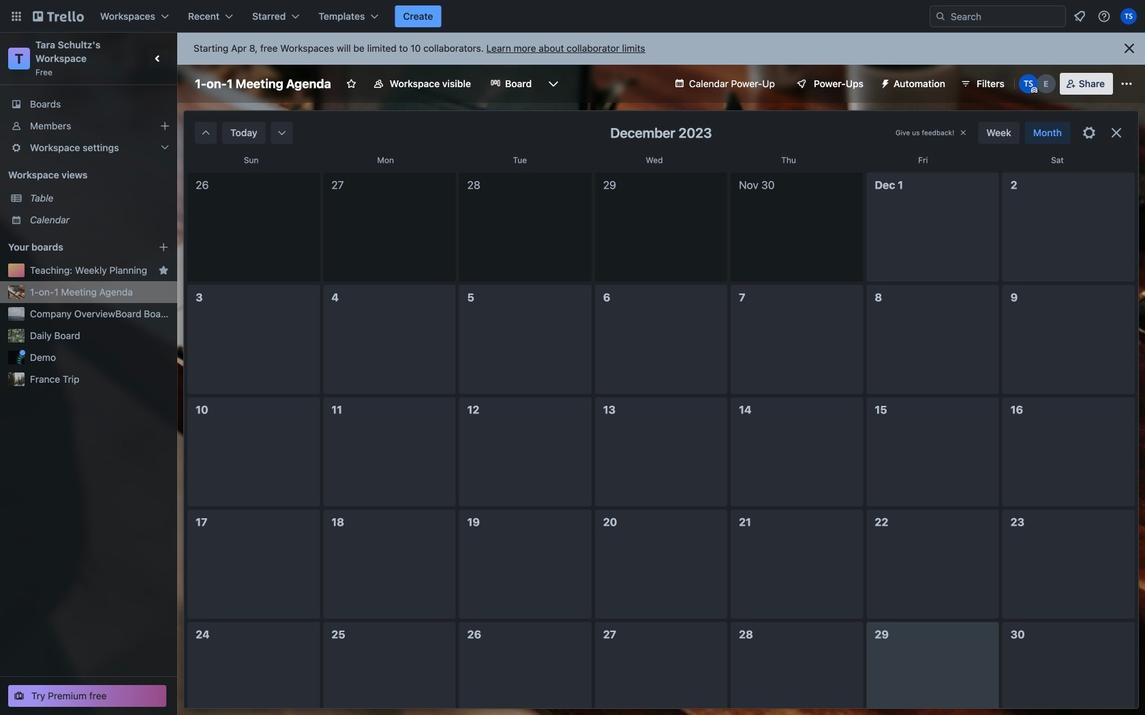 Task type: locate. For each thing, give the bounding box(es) containing it.
this member is an admin of this board. image
[[1031, 87, 1037, 93]]

tara schultz (taraschultz7) image
[[1019, 74, 1038, 93]]

tara schultz (taraschultz7) image
[[1121, 8, 1137, 25]]

your boards with 6 items element
[[8, 239, 138, 256]]

primary element
[[0, 0, 1145, 33]]

add board image
[[158, 242, 169, 253]]

sm image
[[875, 73, 894, 92], [199, 126, 213, 140], [275, 126, 289, 140]]

0 notifications image
[[1072, 8, 1088, 25]]

ethanhunt1 (ethanhunt117) image
[[1037, 74, 1056, 93]]

search image
[[935, 11, 946, 22]]



Task type: vqa. For each thing, say whether or not it's contained in the screenshot.
Open information menu ICON
yes



Task type: describe. For each thing, give the bounding box(es) containing it.
starred icon image
[[158, 265, 169, 276]]

back to home image
[[33, 5, 84, 27]]

customize views image
[[547, 77, 560, 91]]

Board name text field
[[188, 73, 338, 95]]

show menu image
[[1120, 77, 1134, 91]]

1 horizontal spatial sm image
[[275, 126, 289, 140]]

open information menu image
[[1097, 10, 1111, 23]]

Search field
[[930, 5, 1066, 27]]

workspace navigation collapse icon image
[[149, 49, 168, 68]]

2 horizontal spatial sm image
[[875, 73, 894, 92]]

0 horizontal spatial sm image
[[199, 126, 213, 140]]

star or unstar board image
[[346, 78, 357, 89]]



